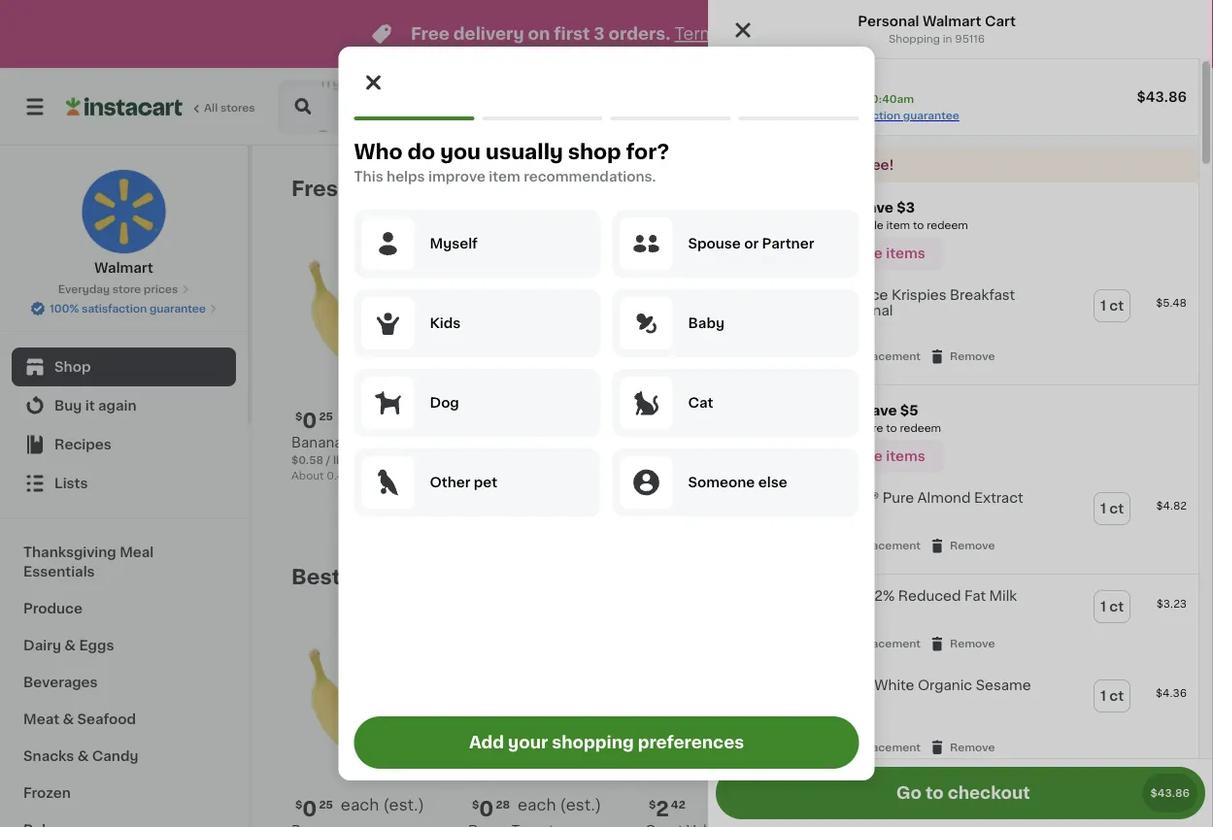 Task type: locate. For each thing, give the bounding box(es) containing it.
0 horizontal spatial delivery
[[453, 26, 524, 42]]

3 replacement from the top
[[850, 639, 921, 649]]

eligible for 2,
[[832, 247, 883, 260]]

sellers
[[346, 567, 419, 587]]

1237 east saint james street button
[[894, 80, 1140, 134]]

orders.
[[609, 26, 671, 42]]

0 vertical spatial save
[[860, 201, 893, 215]]

this
[[354, 170, 383, 184]]

value for 2%
[[834, 590, 871, 603]]

1 horizontal spatial 100% satisfaction guarantee
[[803, 110, 959, 121]]

1 see eligible items button from the top
[[783, 237, 944, 270]]

meat
[[23, 713, 59, 726]]

replacement down original
[[850, 351, 921, 362]]

100% down everyday on the left top
[[50, 304, 79, 314]]

each (est.) for $0.28 each (estimated) element
[[518, 797, 601, 813]]

eligible down 2,
[[845, 220, 884, 231]]

0 vertical spatial many
[[488, 474, 518, 485]]

2 vertical spatial &
[[77, 750, 89, 763]]

$ 4 97
[[649, 410, 686, 431]]

0 vertical spatial to
[[913, 220, 924, 231]]

0 horizontal spatial buy
[[54, 399, 82, 413]]

0 vertical spatial delivery
[[453, 26, 524, 42]]

3 left 92
[[833, 799, 846, 819]]

100% satisfaction guarantee
[[803, 110, 959, 121], [50, 304, 206, 314]]

great for great value white organic sesame seed 2.2 oz
[[792, 679, 830, 693]]

your
[[508, 735, 548, 751]]

delivery left is
[[786, 158, 843, 172]]

terms apply. link
[[674, 26, 780, 42]]

limited time offer region
[[0, 0, 1156, 68]]

many in stock
[[488, 474, 564, 485], [664, 494, 741, 505]]

2%
[[874, 590, 895, 603]]

remove down the fat
[[950, 639, 995, 649]]

walmart image
[[720, 71, 768, 119]]

great value white organic sesame seed image
[[720, 676, 760, 717]]

lb inside halos california clementines 3 lb
[[655, 474, 665, 485]]

2 choose from the top
[[805, 541, 848, 551]]

$43.86
[[1137, 90, 1187, 104], [1150, 788, 1190, 799]]

choose replacement down original
[[805, 351, 921, 362]]

0 vertical spatial in
[[943, 34, 952, 44]]

4 choose from the top
[[805, 742, 848, 753]]

value inside button
[[834, 590, 871, 603]]

walmart inside personal walmart cart shopping in 95116
[[923, 15, 981, 28]]

snacks & candy link
[[12, 738, 236, 775]]

lb down clementines in the right bottom of the page
[[655, 474, 665, 485]]

1 item carousel region from the top
[[291, 169, 1160, 542]]

3 inside halos california clementines 3 lb
[[645, 474, 652, 485]]

1 vertical spatial see
[[802, 450, 828, 463]]

2 great from the top
[[792, 679, 830, 693]]

see down pom
[[802, 450, 828, 463]]

mccormick® pure almond extract 2 fl oz
[[792, 492, 1023, 523]]

choose replacement up white
[[805, 639, 921, 649]]

view up the fat
[[936, 570, 969, 584]]

1 1 ct from the top
[[1100, 299, 1124, 313]]

1 remove from the top
[[950, 351, 995, 362]]

2 product group from the top
[[708, 477, 1199, 566]]

lb
[[333, 455, 343, 466], [354, 471, 363, 481], [655, 474, 665, 485]]

2 item carousel region from the top
[[291, 557, 1160, 827]]

many down hass at the bottom
[[488, 474, 518, 485]]

& right the meat
[[63, 713, 74, 726]]

all stores link
[[66, 80, 256, 134]]

guarantee down 'prices'
[[150, 304, 206, 314]]

(est.) left dog
[[383, 409, 424, 424]]

halos
[[645, 436, 684, 450]]

1 value from the top
[[834, 590, 871, 603]]

0 vertical spatial satisfaction
[[835, 110, 901, 121]]

0 horizontal spatial satisfaction
[[82, 304, 147, 314]]

add button up kellogg's rice krispies breakfast cereal original icon
[[725, 245, 800, 280]]

ct
[[1109, 299, 1124, 313], [1109, 502, 1124, 516], [1109, 600, 1124, 614], [1109, 690, 1124, 703]]

0 vertical spatial guarantee
[[903, 110, 959, 121]]

4 1 ct from the top
[[1100, 690, 1124, 703]]

produce link
[[12, 591, 236, 627]]

guarantee inside 100% satisfaction guarantee 'link'
[[903, 110, 959, 121]]

2 left 42
[[656, 799, 669, 819]]

ct left $5.48
[[1109, 299, 1124, 313]]

buy any 2, save $3 add 1 more eligible item to redeem
[[783, 201, 968, 231]]

2 ct from the top
[[1109, 502, 1124, 516]]

0 vertical spatial more
[[814, 220, 842, 231]]

redeem down view all (40+)
[[927, 220, 968, 231]]

0 horizontal spatial 100% satisfaction guarantee
[[50, 304, 206, 314]]

0 vertical spatial $ 0 25
[[295, 410, 333, 431]]

1 horizontal spatial to
[[913, 220, 924, 231]]

1 ct left the $4.36
[[1100, 690, 1124, 703]]

1 remove button from the top
[[929, 348, 995, 365]]

view inside "popup button"
[[936, 570, 969, 584]]

all for best sellers
[[973, 570, 989, 584]]

1 vertical spatial $ 0 25
[[295, 799, 333, 819]]

5
[[1009, 799, 1023, 819]]

2 vertical spatial to
[[926, 785, 944, 802]]

buy inside buy any 2, save $3 add 1 more eligible item to redeem
[[783, 201, 811, 215]]

0 horizontal spatial walmart
[[94, 261, 153, 275]]

1 product group from the top
[[708, 274, 1199, 377]]

1 ct left $4.82 at the right bottom of the page
[[1100, 502, 1124, 516]]

ct for kellogg's rice krispies breakfast cereal original
[[1109, 299, 1124, 313]]

arils
[[917, 475, 946, 489]]

first right your
[[755, 158, 783, 172]]

each (est.) for first $0.25 each (estimated) element from the bottom of the page
[[341, 797, 424, 813]]

shopping
[[552, 735, 634, 751]]

add button for halos california clementines
[[725, 245, 800, 280]]

many for hass large avocado
[[488, 474, 518, 485]]

almond
[[917, 492, 971, 505]]

stock
[[533, 474, 564, 485], [710, 494, 741, 505]]

1 vertical spatial item carousel region
[[291, 557, 1160, 827]]

all up the fat
[[973, 570, 989, 584]]

item down $3
[[886, 220, 910, 231]]

save right 2,
[[860, 201, 893, 215]]

1 vertical spatial great
[[792, 679, 830, 693]]

0 vertical spatial $0.25 each (estimated) element
[[291, 408, 453, 433]]

0 vertical spatial 100%
[[803, 110, 833, 121]]

0 vertical spatial 2
[[792, 513, 798, 523]]

1 vertical spatial 2
[[656, 799, 669, 819]]

1 horizontal spatial first
[[755, 158, 783, 172]]

1 25 from the top
[[319, 411, 333, 422]]

1 horizontal spatial many in stock
[[664, 494, 741, 505]]

in left 95116
[[943, 34, 952, 44]]

0 vertical spatial oz
[[811, 513, 823, 523]]

1 ct button left $5.48
[[1095, 290, 1130, 321]]

see eligible items
[[802, 247, 925, 260], [802, 450, 925, 463]]

spend up $10.18
[[783, 404, 829, 418]]

1 vertical spatial $0.25 each (estimated) element
[[291, 796, 453, 822]]

1 vertical spatial many in stock
[[664, 494, 741, 505]]

0 vertical spatial items
[[886, 247, 925, 260]]

1 left the $4.36
[[1100, 690, 1106, 703]]

4 replacement from the top
[[850, 742, 921, 753]]

do
[[408, 141, 435, 162]]

0 vertical spatial 25
[[319, 411, 333, 422]]

1 horizontal spatial item
[[886, 220, 910, 231]]

1 vertical spatial 3
[[645, 474, 652, 485]]

product group
[[291, 239, 453, 484], [468, 239, 629, 491], [645, 239, 806, 511], [822, 239, 983, 524], [822, 627, 983, 827], [998, 627, 1160, 827]]

product group
[[708, 274, 1199, 377], [708, 477, 1199, 566], [708, 575, 1199, 665], [708, 665, 1199, 768]]

0 horizontal spatial more
[[814, 220, 842, 231]]

walmart up 95116
[[923, 15, 981, 28]]

0 horizontal spatial lb
[[333, 455, 343, 466]]

checkout
[[948, 785, 1030, 802]]

many in stock down large
[[488, 474, 564, 485]]

items
[[886, 247, 925, 260], [886, 450, 925, 463]]

2 vertical spatial eligible
[[832, 450, 883, 463]]

beverages
[[23, 676, 98, 690]]

0 horizontal spatial 100%
[[50, 304, 79, 314]]

1 horizontal spatial walmart
[[923, 15, 981, 28]]

1 promotion-wrapper element from the top
[[708, 183, 1199, 386]]

11
[[1143, 100, 1155, 114]]

kids
[[430, 317, 461, 330]]

1 horizontal spatial more
[[856, 423, 883, 434]]

1 left $4.82 at the right bottom of the page
[[1100, 502, 1106, 516]]

to inside spend $15, save $5 spend $10.18 more to redeem
[[886, 423, 897, 434]]

delivery by 10:40am
[[801, 94, 914, 104]]

0 vertical spatial great
[[792, 590, 830, 603]]

0 vertical spatial eligible
[[845, 220, 884, 231]]

free
[[411, 26, 450, 42]]

other pet
[[430, 476, 497, 490]]

who do you usually shop for? this helps improve item recommendations.
[[354, 141, 669, 184]]

prices
[[144, 284, 178, 295]]

promotion-wrapper element containing spend $15, save $5
[[708, 386, 1199, 575]]

100% satisfaction guarantee inside button
[[50, 304, 206, 314]]

east
[[961, 100, 994, 114]]

4 remove from the top
[[950, 742, 995, 753]]

2 see eligible items from the top
[[802, 450, 925, 463]]

all inside popup button
[[973, 182, 988, 195]]

3 inside limited time offer region
[[594, 26, 605, 42]]

1 ct
[[1100, 299, 1124, 313], [1100, 502, 1124, 516], [1100, 600, 1124, 614], [1100, 690, 1124, 703]]

ct for great value white organic sesame seed
[[1109, 690, 1124, 703]]

1 up partner
[[807, 220, 812, 231]]

0 horizontal spatial to
[[886, 423, 897, 434]]

3
[[594, 26, 605, 42], [645, 474, 652, 485], [833, 799, 846, 819]]

kellogg's rice krispies breakfast cereal original image
[[720, 286, 760, 326]]

2 remove button from the top
[[929, 537, 995, 555]]

stores
[[220, 102, 255, 113]]

stock down hass large avocado
[[533, 474, 564, 485]]

1 ct for great value 2% reduced fat milk
[[1100, 600, 1124, 614]]

remove for great value white organic sesame seed
[[950, 742, 995, 753]]

oz right fl
[[811, 513, 823, 523]]

choose replacement button for great value white organic sesame seed
[[784, 739, 921, 756]]

1 ct button left the $4.36
[[1095, 681, 1130, 712]]

1 view from the top
[[936, 182, 969, 195]]

4 remove button from the top
[[929, 739, 995, 756]]

avocado
[[548, 436, 608, 450]]

replacement up go
[[850, 742, 921, 753]]

3 left orders.
[[594, 26, 605, 42]]

ct left the $4.36
[[1109, 690, 1124, 703]]

1 horizontal spatial in
[[698, 494, 708, 505]]

eligible
[[845, 220, 884, 231], [832, 247, 883, 260], [832, 450, 883, 463]]

1 vertical spatial walmart
[[94, 261, 153, 275]]

& left candy
[[77, 750, 89, 763]]

eligible down buy any 2, save $3 add 1 more eligible item to redeem
[[832, 247, 883, 260]]

1 vertical spatial guarantee
[[150, 304, 206, 314]]

0 vertical spatial buy
[[783, 201, 811, 215]]

ct left $3.23
[[1109, 600, 1124, 614]]

each (est.) inside $0.28 each (estimated) element
[[518, 797, 601, 813]]

0 vertical spatial view
[[936, 182, 969, 195]]

item inside buy any 2, save $3 add 1 more eligible item to redeem
[[886, 220, 910, 231]]

2 vertical spatial 3
[[833, 799, 846, 819]]

choose replacement button down sponsored badge image
[[784, 537, 921, 555]]

(est.) inside $0.28 each (estimated) element
[[560, 797, 601, 813]]

& for dairy
[[64, 639, 76, 653]]

choose up the seed
[[805, 639, 848, 649]]

$ 0 25
[[295, 410, 333, 431], [295, 799, 333, 819]]

1 choose replacement button from the top
[[784, 348, 921, 365]]

1 vertical spatial see eligible items
[[802, 450, 925, 463]]

walmart up everyday store prices link
[[94, 261, 153, 275]]

view for fresh fruit
[[936, 182, 969, 195]]

lb right /
[[333, 455, 343, 466]]

3 1 ct button from the top
[[1095, 592, 1130, 623]]

2 horizontal spatial lb
[[655, 474, 665, 485]]

2 see from the top
[[802, 450, 828, 463]]

item down the usually
[[489, 170, 520, 184]]

see eligible items for save
[[802, 450, 925, 463]]

remove button
[[929, 348, 995, 365], [929, 537, 995, 555], [929, 635, 995, 653], [929, 739, 995, 756]]

11 button
[[1096, 84, 1175, 130]]

0 vertical spatial see eligible items
[[802, 247, 925, 260]]

2 vertical spatial in
[[698, 494, 708, 505]]

1 ct button for mccormick® pure almond extract
[[1095, 494, 1130, 525]]

1 vertical spatial save
[[864, 404, 897, 418]]

1 vertical spatial 100%
[[50, 304, 79, 314]]

0 vertical spatial 3
[[594, 26, 605, 42]]

4 product group from the top
[[708, 665, 1199, 768]]

1 vertical spatial all
[[973, 570, 989, 584]]

0 vertical spatial spend
[[783, 404, 829, 418]]

walmart logo image
[[81, 169, 167, 254]]

all inside "popup button"
[[973, 570, 989, 584]]

product group containing kellogg's rice krispies breakfast cereal original
[[708, 274, 1199, 377]]

3 product group from the top
[[708, 575, 1199, 665]]

add button up krispies
[[902, 245, 977, 280]]

2 inside mccormick® pure almond extract 2 fl oz
[[792, 513, 798, 523]]

25
[[319, 411, 333, 422], [319, 800, 333, 811]]

many down clementines in the right bottom of the page
[[664, 494, 695, 505]]

0 horizontal spatial guarantee
[[150, 304, 206, 314]]

partner
[[762, 237, 814, 251]]

frozen
[[23, 787, 71, 800]]

1 horizontal spatial satisfaction
[[835, 110, 901, 121]]

2 items from the top
[[886, 450, 925, 463]]

great left 2%
[[792, 590, 830, 603]]

2 replacement from the top
[[850, 541, 921, 551]]

ct left $4.82 at the right bottom of the page
[[1109, 502, 1124, 516]]

1 oz from the top
[[811, 513, 823, 523]]

& left eggs
[[64, 639, 76, 653]]

choose down cereal
[[805, 351, 848, 362]]

more down any
[[814, 220, 842, 231]]

more down 47
[[856, 423, 883, 434]]

usually
[[486, 141, 563, 162]]

see eligible items up pomegranate
[[802, 450, 925, 463]]

2 see eligible items button from the top
[[783, 440, 944, 473]]

3 remove button from the top
[[929, 635, 995, 653]]

3 remove from the top
[[950, 639, 995, 649]]

1 ct left $3.23
[[1100, 600, 1124, 614]]

1 ct from the top
[[1109, 299, 1124, 313]]

1 horizontal spatial guarantee
[[903, 110, 959, 121]]

satisfaction inside 'link'
[[835, 110, 901, 121]]

remove up "view all (30+)"
[[950, 541, 995, 551]]

$ 0 28
[[472, 799, 510, 819]]

4 1 ct button from the top
[[1095, 681, 1130, 712]]

save right 47
[[864, 404, 897, 418]]

in down the 'someone' at the bottom of page
[[698, 494, 708, 505]]

remove down breakfast
[[950, 351, 995, 362]]

remove for mccormick® pure almond extract
[[950, 541, 995, 551]]

many inside product group
[[664, 494, 695, 505]]

add up partner
[[783, 220, 805, 231]]

choose replacement down sponsored badge image
[[805, 541, 921, 551]]

in down large
[[521, 474, 531, 485]]

snacks & candy
[[23, 750, 138, 763]]

0 vertical spatial item carousel region
[[291, 169, 1160, 542]]

essentials
[[23, 565, 95, 579]]

1 ct for great value white organic sesame seed
[[1100, 690, 1124, 703]]

1 1 ct button from the top
[[1095, 290, 1130, 321]]

great inside great value white organic sesame seed 2.2 oz
[[792, 679, 830, 693]]

item for save
[[886, 220, 910, 231]]

see eligible items button up pomegranate
[[783, 440, 944, 473]]

1 $0.25 each (estimated) element from the top
[[291, 408, 453, 433]]

1 vertical spatial value
[[834, 679, 871, 693]]

1 horizontal spatial buy
[[783, 201, 811, 215]]

1 spend from the top
[[783, 404, 829, 418]]

1 vertical spatial in
[[521, 474, 531, 485]]

redeem inside spend $15, save $5 spend $10.18 more to redeem
[[900, 423, 941, 434]]

see eligible items button for save
[[783, 440, 944, 473]]

0 vertical spatial stock
[[533, 474, 564, 485]]

fat
[[964, 590, 986, 603]]

eligible down pom
[[832, 450, 883, 463]]

to
[[913, 220, 924, 231], [886, 423, 897, 434], [926, 785, 944, 802]]

pet
[[474, 476, 497, 490]]

seafood
[[77, 713, 136, 726]]

1 vertical spatial oz
[[811, 714, 823, 724]]

0 vertical spatial all
[[973, 182, 988, 195]]

add button down the recommendations.
[[549, 245, 624, 280]]

choose replacement button down original
[[784, 348, 921, 365]]

2 remove from the top
[[950, 541, 995, 551]]

buy left any
[[783, 201, 811, 215]]

4 ct from the top
[[1109, 690, 1124, 703]]

1 items from the top
[[886, 247, 925, 260]]

2 1 ct button from the top
[[1095, 494, 1130, 525]]

0 vertical spatial &
[[64, 639, 76, 653]]

krispies
[[892, 288, 946, 302]]

1 see from the top
[[802, 247, 828, 260]]

choose replacement up 92
[[805, 742, 921, 753]]

add up organic
[[939, 644, 967, 658]]

great for great value 2% reduced fat milk
[[792, 590, 830, 603]]

many
[[488, 474, 518, 485], [664, 494, 695, 505]]

$ inside "$ 3 92"
[[826, 800, 833, 811]]

0 vertical spatial see eligible items button
[[783, 237, 944, 270]]

1 for great value white organic sesame seed
[[1100, 690, 1106, 703]]

100% satisfaction guarantee down 10:40am
[[803, 110, 959, 121]]

remove for kellogg's rice krispies breakfast cereal original
[[950, 351, 995, 362]]

1 vertical spatial &
[[63, 713, 74, 726]]

0 horizontal spatial in
[[521, 474, 531, 485]]

4 choose replacement button from the top
[[784, 739, 921, 756]]

1 vertical spatial more
[[856, 423, 883, 434]]

remove button for mccormick® pure almond extract
[[929, 537, 995, 555]]

great up the seed
[[792, 679, 830, 693]]

1 vertical spatial spend
[[783, 423, 818, 434]]

first
[[554, 26, 590, 42], [755, 158, 783, 172]]

1 horizontal spatial 2
[[792, 513, 798, 523]]

sponsored badge image
[[822, 508, 880, 520]]

remove up the go to checkout
[[950, 742, 995, 753]]

see eligible items for 2,
[[802, 247, 925, 260]]

0 vertical spatial first
[[554, 26, 590, 42]]

None search field
[[278, 80, 652, 134]]

100% satisfaction guarantee down store
[[50, 304, 206, 314]]

all
[[204, 102, 218, 113]]

spend left $10.18
[[783, 423, 818, 434]]

see
[[802, 247, 828, 260], [802, 450, 828, 463]]

1 ct button left $4.82 at the right bottom of the page
[[1095, 494, 1130, 525]]

view inside popup button
[[936, 182, 969, 195]]

first right on on the left top of page
[[554, 26, 590, 42]]

(est.) left $ 0 28
[[383, 797, 424, 813]]

1 all from the top
[[973, 182, 988, 195]]

view for best sellers
[[936, 570, 969, 584]]

add button up kids
[[372, 245, 447, 280]]

2 horizontal spatial in
[[943, 34, 952, 44]]

to right go
[[926, 785, 944, 802]]

1 vertical spatial stock
[[710, 494, 741, 505]]

4 choose replacement from the top
[[805, 742, 921, 753]]

is
[[846, 158, 858, 172]]

3 choose replacement from the top
[[805, 639, 921, 649]]

see for buy
[[802, 247, 828, 260]]

walmart link
[[81, 169, 167, 278]]

great inside button
[[792, 590, 830, 603]]

2 choose replacement from the top
[[805, 541, 921, 551]]

guarantee down 10:40am
[[903, 110, 959, 121]]

1 vertical spatial eligible
[[832, 247, 883, 260]]

remove button for great value white organic sesame seed
[[929, 739, 995, 756]]

1 see eligible items from the top
[[802, 247, 925, 260]]

0 horizontal spatial item
[[489, 170, 520, 184]]

1 vertical spatial satisfaction
[[82, 304, 147, 314]]

add button for bananas
[[372, 245, 447, 280]]

delivery left on on the left top of page
[[453, 26, 524, 42]]

guarantee inside 100% satisfaction guarantee button
[[150, 304, 206, 314]]

store
[[112, 284, 141, 295]]

0 vertical spatial many in stock
[[488, 474, 564, 485]]

remove button for kellogg's rice krispies breakfast cereal original
[[929, 348, 995, 365]]

oz right "2.2"
[[811, 714, 823, 724]]

1 great from the top
[[792, 590, 830, 603]]

organic
[[918, 679, 972, 693]]

choose down fl
[[805, 541, 848, 551]]

add inside buy any 2, save $3 add 1 more eligible item to redeem
[[783, 220, 805, 231]]

remove button up "view all (30+)"
[[929, 537, 995, 555]]

many for halos california clementines
[[664, 494, 695, 505]]

items for $5
[[886, 450, 925, 463]]

0 horizontal spatial many
[[488, 474, 518, 485]]

100% satisfaction guarantee button
[[30, 297, 217, 317]]

1 horizontal spatial 3
[[645, 474, 652, 485]]

promotion-wrapper element
[[708, 183, 1199, 386], [708, 386, 1199, 575]]

value left 2%
[[834, 590, 871, 603]]

1 vertical spatial many
[[664, 494, 695, 505]]

0 vertical spatial redeem
[[927, 220, 968, 231]]

3 1 ct from the top
[[1100, 600, 1124, 614]]

eligible inside buy any 2, save $3 add 1 more eligible item to redeem
[[845, 220, 884, 231]]

0 horizontal spatial 3
[[594, 26, 605, 42]]

replacement for 2nd choose replacement button from the bottom
[[850, 639, 921, 649]]

2 $0.25 each (estimated) element from the top
[[291, 796, 453, 822]]

value inside great value white organic sesame seed 2.2 oz
[[834, 679, 871, 693]]

2 promotion-wrapper element from the top
[[708, 386, 1199, 575]]

each (est.) inside product group
[[341, 409, 424, 424]]

3 down 'halos' on the right bottom of page
[[645, 474, 652, 485]]

each (est.) for 2nd $0.25 each (estimated) element from the bottom of the page
[[341, 409, 424, 424]]

0 vertical spatial value
[[834, 590, 871, 603]]

remove button up organic
[[929, 635, 995, 653]]

recommendations.
[[524, 170, 656, 184]]

to inside buy any 2, save $3 add 1 more eligible item to redeem
[[913, 220, 924, 231]]

2 1 ct from the top
[[1100, 502, 1124, 516]]

3 ct from the top
[[1109, 600, 1124, 614]]

2
[[792, 513, 798, 523], [656, 799, 669, 819]]

$0.25 each (estimated) element
[[291, 408, 453, 433], [291, 796, 453, 822]]

2 horizontal spatial 3
[[833, 799, 846, 819]]

1 vertical spatial to
[[886, 423, 897, 434]]

choose replacement
[[805, 351, 921, 362], [805, 541, 921, 551], [805, 639, 921, 649], [805, 742, 921, 753]]

0 horizontal spatial first
[[554, 26, 590, 42]]

$4.82
[[1156, 501, 1187, 512]]

items up krispies
[[886, 247, 925, 260]]

save inside spend $15, save $5 spend $10.18 more to redeem
[[864, 404, 897, 418]]

replacement up white
[[850, 639, 921, 649]]

2 view from the top
[[936, 570, 969, 584]]

stock down the 'someone' at the bottom of page
[[710, 494, 741, 505]]

2 value from the top
[[834, 679, 871, 693]]

$ inside $ 0 28
[[472, 800, 479, 811]]

item carousel region
[[291, 169, 1160, 542], [291, 557, 1160, 827]]

product group containing mccormick® pure almond extract
[[708, 477, 1199, 566]]

2 choose replacement button from the top
[[784, 537, 921, 555]]

choose replacement button up 92
[[784, 739, 921, 756]]

0 vertical spatial see
[[802, 247, 828, 260]]

2 oz from the top
[[811, 714, 823, 724]]

1 vertical spatial delivery
[[786, 158, 843, 172]]

see for spend
[[802, 450, 828, 463]]

1 for great value 2% reduced fat milk
[[1100, 600, 1106, 614]]

items down wonderful
[[886, 450, 925, 463]]

lb right '0.43'
[[354, 471, 363, 481]]

or
[[744, 237, 759, 251]]

item inside who do you usually shop for? this helps improve item recommendations.
[[489, 170, 520, 184]]

76
[[1025, 800, 1039, 811]]

cereal
[[792, 304, 836, 318]]

28
[[496, 800, 510, 811]]

1 horizontal spatial stock
[[710, 494, 741, 505]]

all left (40+)
[[973, 182, 988, 195]]

$ 3 92
[[826, 799, 862, 819]]

0 vertical spatial item
[[489, 170, 520, 184]]

buy left "it"
[[54, 399, 82, 413]]

2 all from the top
[[973, 570, 989, 584]]

to-
[[872, 456, 892, 469]]



Task type: vqa. For each thing, say whether or not it's contained in the screenshot.
Fresh Vegetables link
no



Task type: describe. For each thing, give the bounding box(es) containing it.
milk
[[989, 590, 1017, 603]]

items for save
[[886, 247, 925, 260]]

great value 2% reduced fat milk
[[792, 590, 1017, 603]]

95116
[[955, 34, 985, 44]]

1 ct button for kellogg's rice krispies breakfast cereal original
[[1095, 290, 1130, 321]]

product group containing 5
[[998, 627, 1160, 827]]

else
[[758, 476, 787, 490]]

1 vertical spatial first
[[755, 158, 783, 172]]

each inside bananas $0.58 / lb about 0.43 lb each
[[366, 471, 393, 481]]

ready-
[[822, 456, 872, 469]]

clementines
[[645, 456, 732, 469]]

1 replacement from the top
[[850, 351, 921, 362]]

1 horizontal spatial delivery
[[786, 158, 843, 172]]

stock for hass large avocado
[[533, 474, 564, 485]]

ct for mccormick® pure almond extract
[[1109, 502, 1124, 516]]

best
[[291, 567, 341, 587]]

promotion-wrapper element containing buy any 2, save $3
[[708, 183, 1199, 386]]

10:40am
[[867, 94, 914, 104]]

0.43
[[327, 471, 351, 481]]

item carousel region containing best sellers
[[291, 557, 1160, 827]]

great value white organic sesame seed 2.2 oz
[[792, 679, 1031, 724]]

kellogg's
[[792, 288, 854, 302]]

dairy
[[23, 639, 61, 653]]

cart
[[985, 15, 1016, 28]]

dairy & eggs link
[[12, 627, 236, 664]]

everyday
[[58, 284, 110, 295]]

seed
[[792, 695, 827, 708]]

add down partner
[[762, 255, 791, 269]]

thanksgiving meal essentials
[[23, 546, 154, 579]]

0 vertical spatial 100% satisfaction guarantee
[[803, 110, 959, 121]]

product group containing 0
[[291, 239, 453, 484]]

1237
[[925, 100, 958, 114]]

100% inside button
[[50, 304, 79, 314]]

2 spend from the top
[[783, 423, 818, 434]]

1 vertical spatial $43.86
[[1150, 788, 1190, 799]]

baby
[[688, 317, 724, 330]]

fruit
[[356, 178, 407, 199]]

choose replacement button for mccormick® pure almond extract
[[784, 537, 921, 555]]

about
[[291, 471, 324, 481]]

buy it again link
[[12, 387, 236, 425]]

by
[[850, 94, 864, 104]]

more inside buy any 2, save $3 add 1 more eligible item to redeem
[[814, 220, 842, 231]]

view all (40+) button
[[928, 169, 1051, 208]]

personal walmart cart shopping in 95116
[[858, 15, 1016, 44]]

$3.23
[[1157, 599, 1187, 610]]

add up breakfast
[[939, 255, 967, 269]]

many in stock for halos california clementines
[[664, 494, 741, 505]]

first inside limited time offer region
[[554, 26, 590, 42]]

1 ct button for great value 2% reduced fat milk
[[1095, 592, 1130, 623]]

in for halos california clementines
[[698, 494, 708, 505]]

satisfaction inside button
[[82, 304, 147, 314]]

choose replacement for choose replacement button associated with mccormick® pure almond extract
[[805, 541, 921, 551]]

mccormick®
[[792, 492, 879, 505]]

value for white
[[834, 679, 871, 693]]

wonderful
[[859, 436, 930, 450]]

free!
[[861, 158, 894, 172]]

1 horizontal spatial lb
[[354, 471, 363, 481]]

add inside button
[[469, 735, 504, 751]]

sesame
[[976, 679, 1031, 693]]

$15,
[[832, 404, 861, 418]]

2 inside the "item carousel" region
[[656, 799, 669, 819]]

your
[[720, 158, 751, 172]]

ct for great value 2% reduced fat milk
[[1109, 600, 1124, 614]]

frozen link
[[12, 775, 236, 812]]

3 choose from the top
[[805, 639, 848, 649]]

$0.28 each (estimated) element
[[468, 796, 629, 822]]

breakfast
[[950, 288, 1015, 302]]

1 choose from the top
[[805, 351, 848, 362]]

your first delivery is free!
[[720, 158, 894, 172]]

someone else
[[688, 476, 787, 490]]

service type group
[[669, 88, 878, 125]]

$5.48
[[1156, 298, 1187, 308]]

add down myself
[[409, 255, 437, 269]]

more inside spend $15, save $5 spend $10.18 more to redeem
[[856, 423, 883, 434]]

delivery
[[801, 94, 847, 104]]

james
[[1040, 100, 1090, 114]]

product group containing 4
[[645, 239, 806, 511]]

lists link
[[12, 464, 236, 503]]

saint
[[998, 100, 1036, 114]]

$ 2 42
[[649, 799, 686, 819]]

2 25 from the top
[[319, 800, 333, 811]]

redeem inside buy any 2, save $3 add 1 more eligible item to redeem
[[927, 220, 968, 231]]

california
[[687, 436, 752, 450]]

100% satisfaction guarantee link
[[803, 108, 959, 123]]

helps
[[387, 170, 425, 184]]

(30+)
[[992, 570, 1030, 584]]

product group containing 3
[[822, 627, 983, 827]]

& for meat
[[63, 713, 74, 726]]

0 vertical spatial $43.86
[[1137, 90, 1187, 104]]

fl
[[801, 513, 808, 523]]

eat
[[892, 456, 914, 469]]

go
[[896, 785, 922, 802]]

someone
[[688, 476, 755, 490]]

$5
[[900, 404, 918, 418]]

oz inside great value white organic sesame seed 2.2 oz
[[811, 714, 823, 724]]

in for hass large avocado
[[521, 474, 531, 485]]

choose replacement button for kellogg's rice krispies breakfast cereal original
[[784, 348, 921, 365]]

1 $ 0 25 from the top
[[295, 410, 333, 431]]

myself
[[430, 237, 478, 251]]

bananas
[[291, 436, 350, 450]]

$4.36
[[1156, 688, 1187, 699]]

for?
[[626, 141, 669, 162]]

1 ct button for great value white organic sesame seed
[[1095, 681, 1130, 712]]

1 ct for mccormick® pure almond extract
[[1100, 502, 1124, 516]]

choose replacement for 2nd choose replacement button from the bottom
[[805, 639, 921, 649]]

$ inside $ 2 42
[[649, 800, 656, 811]]

snacks
[[23, 750, 74, 763]]

spouse
[[688, 237, 741, 251]]

replacement for choose replacement button associated with mccormick® pure almond extract
[[850, 541, 921, 551]]

add button up organic
[[902, 633, 977, 668]]

many in stock for hass large avocado
[[488, 474, 564, 485]]

2 $ 0 25 from the top
[[295, 799, 333, 819]]

choose replacement for choose replacement button associated with great value white organic sesame seed
[[805, 742, 921, 753]]

1 choose replacement from the top
[[805, 351, 921, 362]]

apply.
[[729, 26, 780, 42]]

kellogg's rice krispies breakfast cereal original
[[792, 288, 1015, 318]]

add your shopping preferences element
[[338, 47, 875, 781]]

stock for halos california clementines
[[710, 494, 741, 505]]

meal
[[120, 546, 154, 559]]

lists
[[54, 477, 88, 490]]

97
[[672, 411, 686, 422]]

add button for hass large avocado
[[549, 245, 624, 280]]

mccormick® pure almond extract button
[[792, 491, 1023, 506]]

42
[[671, 800, 686, 811]]

everyday store prices
[[58, 284, 178, 295]]

item for usually
[[489, 170, 520, 184]]

delivery inside limited time offer region
[[453, 26, 524, 42]]

hass
[[468, 436, 502, 450]]

oz inside mccormick® pure almond extract 2 fl oz
[[811, 513, 823, 523]]

buy for buy any 2, save $3 add 1 more eligible item to redeem
[[783, 201, 811, 215]]

100% inside 'link'
[[803, 110, 833, 121]]

original
[[840, 304, 893, 318]]

save inside buy any 2, save $3 add 1 more eligible item to redeem
[[860, 201, 893, 215]]

3 choose replacement button from the top
[[784, 635, 921, 653]]

view all (40+)
[[936, 182, 1030, 195]]

product group containing great value 2% reduced fat milk
[[708, 575, 1199, 665]]

& for snacks
[[77, 750, 89, 763]]

item carousel region containing fresh fruit
[[291, 169, 1160, 542]]

$0.58
[[291, 455, 323, 466]]

47
[[849, 411, 862, 422]]

add down the recommendations.
[[585, 255, 614, 269]]

pure
[[883, 492, 914, 505]]

1 inside buy any 2, save $3 add 1 more eligible item to redeem
[[807, 220, 812, 231]]

other
[[430, 476, 470, 490]]

shop link
[[12, 348, 236, 387]]

recipes
[[54, 438, 111, 452]]

$ inside $ 5 76
[[1002, 800, 1009, 811]]

fresh
[[291, 178, 352, 199]]

large
[[506, 436, 544, 450]]

1 ct for kellogg's rice krispies breakfast cereal original
[[1100, 299, 1124, 313]]

all for fresh fruit
[[973, 182, 988, 195]]

thanksgiving
[[23, 546, 116, 559]]

1 for mccormick® pure almond extract
[[1100, 502, 1106, 516]]

shop
[[54, 360, 91, 374]]

$ inside $ 4 97
[[649, 411, 656, 422]]

halos california clementines 3 lb
[[645, 436, 752, 485]]

white
[[874, 679, 914, 693]]

1 for kellogg's rice krispies breakfast cereal original
[[1100, 299, 1106, 313]]

eligible for save
[[832, 450, 883, 463]]

hass large avocado
[[468, 436, 608, 450]]

bananas $0.58 / lb about 0.43 lb each
[[291, 436, 393, 481]]

candy
[[92, 750, 138, 763]]

it
[[85, 399, 95, 413]]

product group containing great value white organic sesame seed
[[708, 665, 1199, 768]]

instacart logo image
[[66, 95, 183, 118]]

add your shopping preferences button
[[354, 717, 859, 769]]

replacement for choose replacement button associated with great value white organic sesame seed
[[850, 742, 921, 753]]

mccormick® pure almond extract image
[[720, 489, 760, 530]]

see eligible items button for 2,
[[783, 237, 944, 270]]

buy for buy it again
[[54, 399, 82, 413]]

in inside personal walmart cart shopping in 95116
[[943, 34, 952, 44]]



